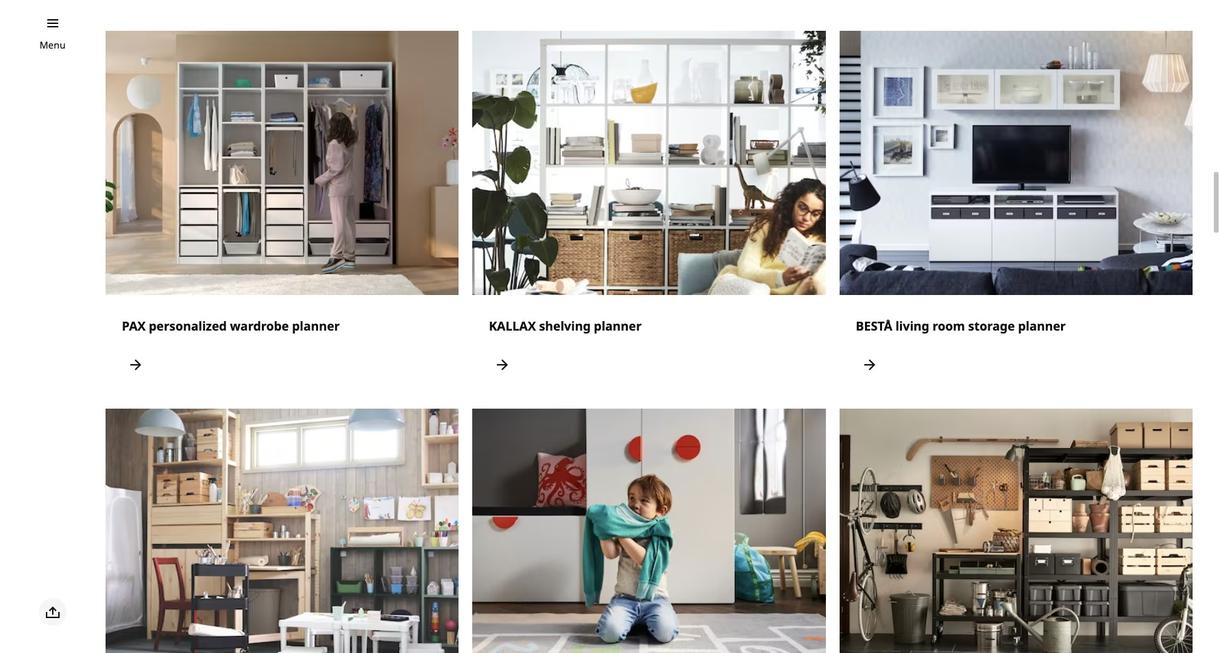 Task type: vqa. For each thing, say whether or not it's contained in the screenshot.
previous for 29
no



Task type: locate. For each thing, give the bounding box(es) containing it.
0 horizontal spatial planner
[[292, 318, 340, 335]]

1 planner from the left
[[292, 318, 340, 335]]

living
[[896, 318, 929, 335]]

storage
[[968, 318, 1015, 335]]

planner right shelving on the left of the page
[[594, 318, 642, 335]]

planner right wardrobe
[[292, 318, 340, 335]]

bestå living room storage planner link
[[839, 31, 1193, 396]]

2 horizontal spatial planner
[[1018, 318, 1066, 335]]

shelving
[[539, 318, 591, 335]]

personalized
[[149, 318, 227, 335]]

2 planner from the left
[[594, 318, 642, 335]]

menu
[[40, 38, 66, 51]]

3 planner from the left
[[1018, 318, 1066, 335]]

1 horizontal spatial planner
[[594, 318, 642, 335]]

menu button
[[40, 38, 66, 53]]

planner
[[292, 318, 340, 335], [594, 318, 642, 335], [1018, 318, 1066, 335]]

kallax shelving planner link
[[472, 31, 826, 396]]

planner right storage
[[1018, 318, 1066, 335]]



Task type: describe. For each thing, give the bounding box(es) containing it.
pax personalized wardrobe planner
[[122, 318, 340, 335]]

kallax
[[489, 318, 536, 335]]

pax personalized wardrobe planner link
[[105, 31, 459, 396]]

room
[[933, 318, 965, 335]]

bestå living room storage planner
[[856, 318, 1066, 335]]

planner inside "link"
[[1018, 318, 1066, 335]]

bestå
[[856, 318, 892, 335]]

wardrobe
[[230, 318, 289, 335]]

kallax shelving planner
[[489, 318, 642, 335]]

pax
[[122, 318, 146, 335]]



